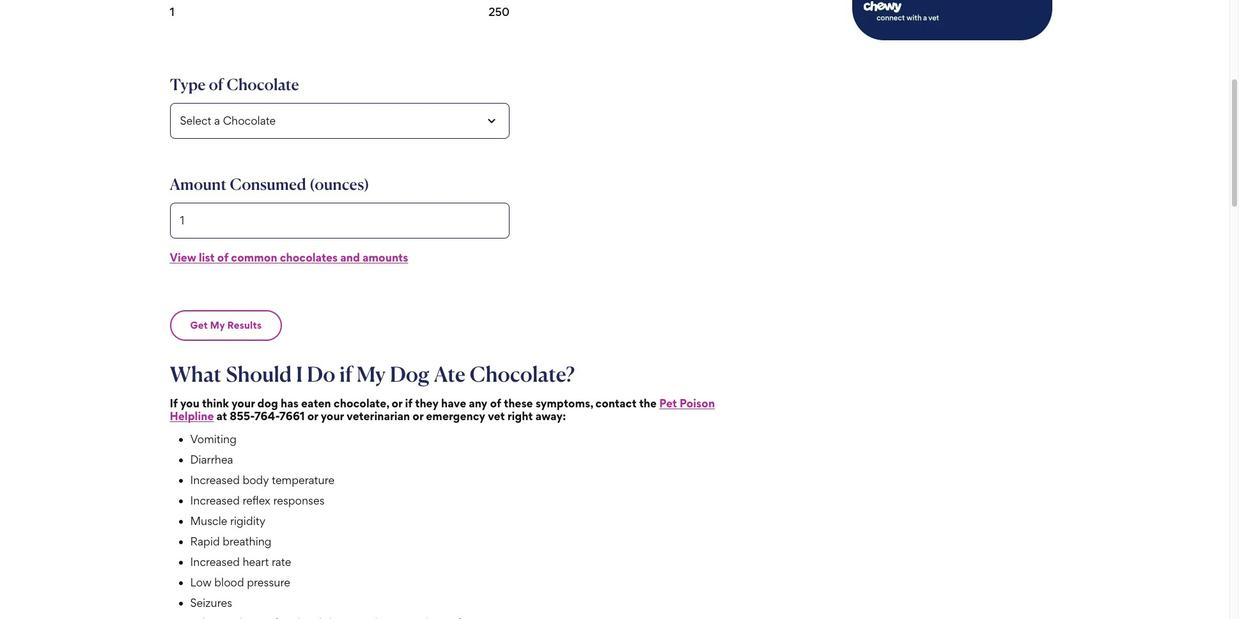 Task type: vqa. For each thing, say whether or not it's contained in the screenshot.
Type of Chocolate
yes



Task type: locate. For each thing, give the bounding box(es) containing it.
pet
[[659, 396, 677, 410]]

increased down rapid
[[190, 555, 240, 568]]

what should i do if my dog ate chocolate?
[[170, 361, 575, 387]]

increased up muscle
[[190, 493, 240, 507]]

855-
[[230, 409, 254, 422]]

0 horizontal spatial my
[[210, 319, 225, 331]]

dog
[[390, 361, 430, 387]]

has
[[281, 396, 299, 410]]

1 vertical spatial of
[[217, 250, 229, 264]]

increased for increased heart rate
[[190, 555, 240, 568]]

get my results button
[[170, 310, 282, 341]]

type of chocolate
[[170, 75, 299, 94]]

if left they
[[405, 396, 413, 410]]

pressure
[[247, 575, 290, 589]]

i
[[296, 361, 303, 387]]

of right 'list'
[[217, 250, 229, 264]]

7661
[[279, 409, 305, 422]]

pet poison helpline link
[[170, 396, 715, 422]]

your
[[231, 396, 255, 410], [321, 409, 344, 422]]

list
[[199, 250, 215, 264]]

if
[[170, 396, 178, 410]]

your right 7661
[[321, 409, 344, 422]]

0 vertical spatial of
[[209, 75, 223, 94]]

2 vertical spatial increased
[[190, 555, 240, 568]]

my up chocolate, in the bottom of the page
[[357, 361, 386, 387]]

heart
[[243, 555, 269, 568]]

my
[[210, 319, 225, 331], [357, 361, 386, 387]]

1 vertical spatial increased
[[190, 493, 240, 507]]

increased
[[190, 473, 240, 486], [190, 493, 240, 507], [190, 555, 240, 568]]

seizures
[[190, 596, 232, 609]]

vet
[[488, 409, 505, 422]]

low
[[190, 575, 212, 589]]

1 vertical spatial my
[[357, 361, 386, 387]]

away:
[[536, 409, 566, 422]]

chocolate?
[[470, 361, 575, 387]]

at
[[216, 409, 227, 422]]

2 increased from the top
[[190, 493, 240, 507]]

rate
[[272, 555, 291, 568]]

of
[[209, 75, 223, 94], [217, 250, 229, 264], [490, 396, 501, 410]]

get
[[190, 319, 208, 331]]

1 horizontal spatial if
[[405, 396, 413, 410]]

veterinarian
[[347, 409, 410, 422]]

0 horizontal spatial if
[[340, 361, 353, 387]]

my right get
[[210, 319, 225, 331]]

increased down diarrhea
[[190, 473, 240, 486]]

chocolate,
[[334, 396, 389, 410]]

1 increased from the top
[[190, 473, 240, 486]]

of right any
[[490, 396, 501, 410]]

contact
[[596, 396, 637, 410]]

your left 'dog'
[[231, 396, 255, 410]]

low blood pressure
[[190, 575, 290, 589]]

1
[[170, 5, 175, 18]]

or
[[392, 396, 403, 410], [307, 409, 318, 422], [413, 409, 424, 422]]

of right type
[[209, 75, 223, 94]]

if
[[340, 361, 353, 387], [405, 396, 413, 410]]

what
[[170, 361, 222, 387]]

3 increased from the top
[[190, 555, 240, 568]]

increased reflex responses
[[190, 493, 325, 507]]

if right do
[[340, 361, 353, 387]]

common
[[231, 250, 277, 264]]

0 vertical spatial my
[[210, 319, 225, 331]]

these
[[504, 396, 533, 410]]

chocolate
[[227, 75, 299, 94]]

increased for increased reflex responses
[[190, 493, 240, 507]]

vomiting
[[190, 432, 237, 445]]

diarrhea
[[190, 452, 233, 466]]

0 vertical spatial increased
[[190, 473, 240, 486]]

rigidity
[[230, 514, 266, 527]]



Task type: describe. For each thing, give the bounding box(es) containing it.
0 vertical spatial if
[[340, 361, 353, 387]]

eaten
[[301, 396, 331, 410]]

amount consumed (ounces)
[[170, 174, 369, 194]]

consumed
[[230, 174, 306, 194]]

view list of common chocolates and amounts link
[[170, 250, 408, 264]]

pet poison helpline
[[170, 396, 715, 422]]

rapid breathing
[[190, 534, 272, 548]]

get instant vet help via chat or video. connect with a vet. chewy health image
[[846, 0, 1060, 48]]

increased heart rate
[[190, 555, 291, 568]]

think
[[202, 396, 229, 410]]

and
[[340, 250, 360, 264]]

amounts
[[363, 250, 408, 264]]

do
[[307, 361, 335, 387]]

temperature
[[272, 473, 335, 486]]

you
[[180, 396, 199, 410]]

responses
[[273, 493, 325, 507]]

results
[[227, 319, 262, 331]]

get my results
[[190, 319, 262, 331]]

emergency
[[426, 409, 485, 422]]

0 horizontal spatial your
[[231, 396, 255, 410]]

1 horizontal spatial my
[[357, 361, 386, 387]]

the
[[639, 396, 657, 410]]

if you think your dog has eaten chocolate, or if they have any of these symptoms, contact the
[[170, 396, 657, 410]]

rapid
[[190, 534, 220, 548]]

chocolates
[[280, 250, 338, 264]]

have
[[441, 396, 466, 410]]

breathing
[[223, 534, 272, 548]]

1 horizontal spatial your
[[321, 409, 344, 422]]

ate
[[434, 361, 466, 387]]

increased body temperature
[[190, 473, 335, 486]]

view
[[170, 250, 196, 264]]

my inside button
[[210, 319, 225, 331]]

at 855-764-7661 or your veterinarian or emergency vet right away:
[[216, 409, 566, 422]]

764-
[[254, 409, 279, 422]]

helpline
[[170, 409, 214, 422]]

blood
[[214, 575, 244, 589]]

1 vertical spatial if
[[405, 396, 413, 410]]

they
[[415, 396, 439, 410]]

amount
[[170, 174, 227, 194]]

2 horizontal spatial or
[[413, 409, 424, 422]]

right
[[508, 409, 533, 422]]

should
[[226, 361, 292, 387]]

symptoms,
[[536, 396, 593, 410]]

body
[[243, 473, 269, 486]]

muscle rigidity
[[190, 514, 266, 527]]

(ounces)
[[309, 174, 369, 194]]

0 horizontal spatial or
[[307, 409, 318, 422]]

reflex
[[243, 493, 270, 507]]

1 horizontal spatial or
[[392, 396, 403, 410]]

type
[[170, 75, 206, 94]]

muscle
[[190, 514, 227, 527]]

view list of common chocolates and amounts
[[170, 250, 408, 264]]

Amount Consumed (ounces) number field
[[170, 202, 510, 238]]

increased for increased body temperature
[[190, 473, 240, 486]]

250
[[489, 5, 510, 18]]

dog
[[257, 396, 278, 410]]

any
[[469, 396, 488, 410]]

poison
[[680, 396, 715, 410]]

2 vertical spatial of
[[490, 396, 501, 410]]



